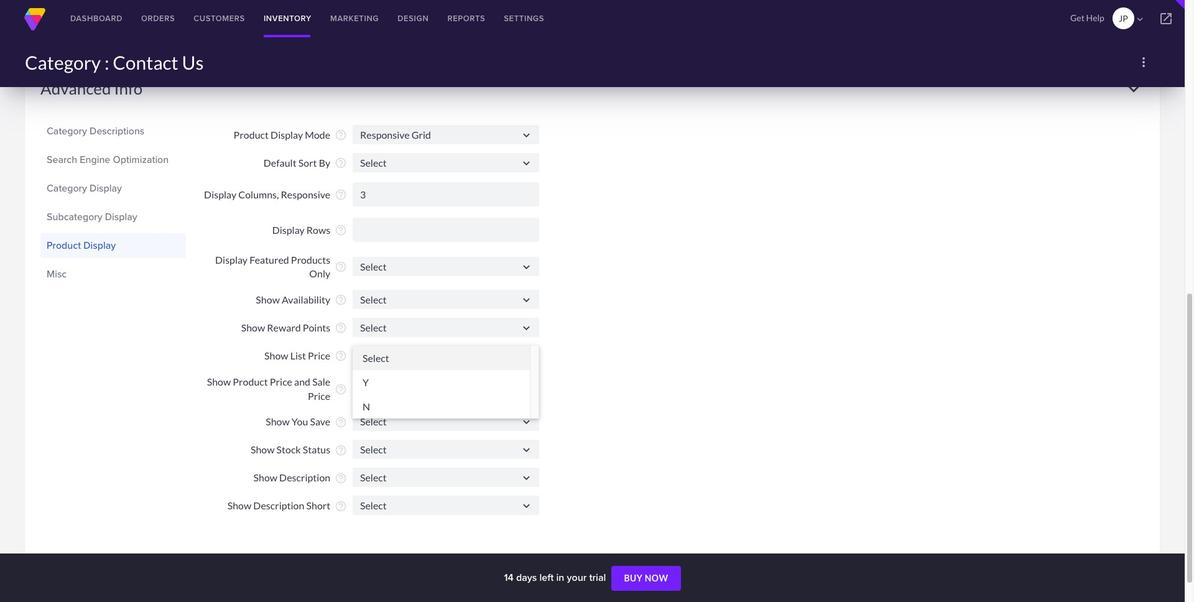 Task type: vqa. For each thing, say whether or not it's contained in the screenshot.
"Product Display" "link"
yes



Task type: locate. For each thing, give the bounding box(es) containing it.
7 help_outline from the top
[[335, 322, 347, 334]]

category display
[[47, 181, 122, 195]]

5 help_outline from the top
[[335, 261, 347, 273]]

points
[[303, 322, 330, 334]]

show inside show availability help_outline
[[256, 294, 280, 306]]

help_outline right status
[[335, 444, 347, 456]]

status
[[303, 444, 330, 456]]

help_outline inside product display mode help_outline
[[335, 129, 347, 141]]

6 help_outline from the top
[[335, 294, 347, 306]]

category for category display
[[47, 181, 87, 195]]

show for show you save help_outline
[[266, 416, 290, 428]]

product up default in the top left of the page
[[234, 129, 269, 141]]

2 vertical spatial price
[[308, 390, 330, 402]]

engine
[[80, 152, 110, 166]]

contact
[[113, 51, 178, 73]]

help_outline inside display featured products only help_outline
[[335, 261, 347, 273]]

 for show reward points help_outline
[[520, 321, 533, 335]]

description inside show description short help_outline
[[253, 500, 304, 512]]

8 help_outline from the top
[[335, 350, 347, 362]]

category
[[25, 51, 101, 73], [47, 124, 87, 138], [47, 181, 87, 195]]

 for show description help_outline
[[520, 471, 533, 485]]

0 vertical spatial description
[[279, 472, 330, 484]]

show inside show description help_outline
[[254, 472, 277, 484]]

3 help_outline from the top
[[335, 189, 347, 201]]

help_outline inside display columns, responsive help_outline
[[335, 189, 347, 201]]

customers
[[194, 12, 245, 24]]

subcategory
[[47, 209, 102, 224]]

help_outline inside show description short help_outline
[[335, 500, 347, 512]]

help_outline down show stock status help_outline
[[335, 472, 347, 484]]

help_outline right short
[[335, 500, 347, 512]]

show inside show list price help_outline
[[264, 350, 288, 362]]

design
[[398, 12, 429, 24]]

add link up category : contact us
[[55, 4, 98, 29]]

10 help_outline from the top
[[335, 416, 347, 428]]

subcategory display link
[[47, 206, 180, 227]]

inventory
[[264, 12, 312, 24]]

None text field
[[353, 125, 539, 144], [353, 153, 539, 172], [353, 257, 539, 276], [353, 318, 539, 337], [353, 440, 539, 459], [353, 125, 539, 144], [353, 153, 539, 172], [353, 257, 539, 276], [353, 318, 539, 337], [353, 440, 539, 459]]

columns,
[[238, 189, 279, 200]]

3  from the top
[[520, 260, 533, 274]]

help_outline right only
[[335, 261, 347, 273]]

category display link
[[47, 178, 180, 199]]

advanced info
[[40, 78, 143, 98]]

add up category : contact us
[[67, 12, 86, 22]]

product display mode help_outline
[[234, 129, 347, 141]]

2  from the top
[[520, 156, 533, 170]]

responsive
[[281, 189, 330, 200]]

help_outline right mode
[[335, 129, 347, 141]]

descriptions
[[90, 124, 145, 138]]

None number field
[[353, 182, 539, 206], [353, 217, 539, 242], [353, 182, 539, 206], [353, 217, 539, 242]]

help_outline right availability
[[335, 294, 347, 306]]


[[1159, 11, 1174, 26]]

add right orders
[[207, 12, 225, 22]]

price down sale
[[308, 390, 330, 402]]

description down show stock status help_outline
[[279, 472, 330, 484]]

price left and in the left bottom of the page
[[270, 376, 292, 388]]

:
[[104, 51, 109, 73]]

category up the advanced
[[25, 51, 101, 73]]

13 help_outline from the top
[[335, 500, 347, 512]]

show inside the show you save help_outline
[[266, 416, 290, 428]]


[[1135, 14, 1146, 25]]

default
[[264, 157, 297, 169]]

10  from the top
[[520, 471, 533, 485]]

8  from the top
[[520, 416, 533, 429]]

 for show description short help_outline
[[520, 499, 533, 513]]

display rows help_outline
[[272, 224, 347, 237]]

show for show description short help_outline
[[228, 500, 251, 512]]

11 help_outline from the top
[[335, 444, 347, 456]]

1 horizontal spatial add link
[[194, 4, 238, 29]]

display left featured
[[215, 254, 248, 266]]

None text field
[[353, 290, 539, 309], [353, 412, 539, 431], [353, 468, 539, 487], [353, 496, 539, 515], [353, 290, 539, 309], [353, 412, 539, 431], [353, 468, 539, 487], [353, 496, 539, 515]]

display up default in the top left of the page
[[271, 129, 303, 141]]

get help
[[1071, 12, 1105, 23]]

help_outline right the responsive
[[335, 189, 347, 201]]

6  from the top
[[520, 349, 533, 363]]

product for product display mode help_outline
[[234, 129, 269, 141]]

1 help_outline from the top
[[335, 129, 347, 141]]

default sort by help_outline
[[264, 157, 347, 169]]

category : contact us
[[25, 51, 204, 73]]

advanced
[[40, 78, 111, 98]]

2 vertical spatial category
[[47, 181, 87, 195]]

0 horizontal spatial add
[[67, 12, 86, 22]]

description
[[279, 472, 330, 484], [253, 500, 304, 512]]

 for display featured products only help_outline
[[520, 260, 533, 274]]

get
[[1071, 12, 1085, 23]]

add
[[67, 12, 86, 22], [207, 12, 225, 22]]

left
[[540, 570, 554, 585]]

settings
[[504, 12, 544, 24]]

price for and
[[270, 376, 292, 388]]

display inside product display mode help_outline
[[271, 129, 303, 141]]

optimization
[[113, 152, 169, 166]]

price
[[308, 350, 330, 362], [270, 376, 292, 388], [308, 390, 330, 402]]

help_outline right points
[[335, 322, 347, 334]]

product
[[234, 129, 269, 141], [47, 238, 81, 252], [233, 376, 268, 388]]

us
[[182, 51, 204, 73]]

category up search
[[47, 124, 87, 138]]

display down subcategory display at the top left of page
[[84, 238, 116, 252]]

help_outline left select
[[335, 350, 347, 362]]

1 horizontal spatial add
[[207, 12, 225, 22]]

product inside show product price and sale price help_outline
[[233, 376, 268, 388]]

9  from the top
[[520, 444, 533, 457]]

14
[[504, 570, 514, 585]]

help_outline inside show reward points help_outline
[[335, 322, 347, 334]]

2 vertical spatial product
[[233, 376, 268, 388]]

show inside show reward points help_outline
[[241, 322, 265, 334]]

help_outline
[[335, 129, 347, 141], [335, 157, 347, 169], [335, 189, 347, 201], [335, 224, 347, 237], [335, 261, 347, 273], [335, 294, 347, 306], [335, 322, 347, 334], [335, 350, 347, 362], [335, 383, 347, 395], [335, 416, 347, 428], [335, 444, 347, 456], [335, 472, 347, 484], [335, 500, 347, 512]]

show for show reward points help_outline
[[241, 322, 265, 334]]

show inside show stock status help_outline
[[251, 444, 275, 456]]

help_outline right by
[[335, 157, 347, 169]]

0 vertical spatial price
[[308, 350, 330, 362]]

4  from the top
[[520, 293, 533, 307]]

featured
[[250, 254, 289, 266]]

category down search
[[47, 181, 87, 195]]

buy now
[[624, 573, 668, 584]]

9 help_outline from the top
[[335, 383, 347, 395]]

misc link
[[47, 263, 180, 285]]

0 horizontal spatial add link
[[55, 4, 98, 29]]

help_outline inside show list price help_outline
[[335, 350, 347, 362]]

show inside show product price and sale price help_outline
[[207, 376, 231, 388]]

12 help_outline from the top
[[335, 472, 347, 484]]

product for product display
[[47, 238, 81, 252]]

 for show list price help_outline
[[520, 349, 533, 363]]

price right the list
[[308, 350, 330, 362]]

help_outline right sale
[[335, 383, 347, 395]]

2 add from the left
[[207, 12, 225, 22]]

product inside product display mode help_outline
[[234, 129, 269, 141]]

help_outline inside show stock status help_outline
[[335, 444, 347, 456]]

description for short
[[253, 500, 304, 512]]

1 vertical spatial product
[[47, 238, 81, 252]]

product up misc
[[47, 238, 81, 252]]

show product price and sale price help_outline
[[207, 376, 347, 402]]

search engine optimization
[[47, 152, 169, 166]]

product display link
[[47, 235, 180, 256]]

show for show description help_outline
[[254, 472, 277, 484]]

1 add from the left
[[67, 12, 86, 22]]

description inside show description help_outline
[[279, 472, 330, 484]]

help_outline inside the show you save help_outline
[[335, 416, 347, 428]]

add link up us
[[194, 4, 238, 29]]

category descriptions
[[47, 124, 145, 138]]

4 help_outline from the top
[[335, 224, 347, 237]]

help_outline right save
[[335, 416, 347, 428]]

dashboard
[[70, 12, 123, 24]]

add link
[[55, 4, 98, 29], [194, 4, 238, 29]]

2 help_outline from the top
[[335, 157, 347, 169]]

5  from the top
[[520, 321, 533, 335]]

 for default sort by help_outline
[[520, 156, 533, 170]]

0 vertical spatial category
[[25, 51, 101, 73]]

help_outline right rows at the left top
[[335, 224, 347, 237]]

show
[[256, 294, 280, 306], [241, 322, 265, 334], [264, 350, 288, 362], [207, 376, 231, 388], [266, 416, 290, 428], [251, 444, 275, 456], [254, 472, 277, 484], [228, 500, 251, 512]]

display down category display link
[[105, 209, 137, 224]]

1  from the top
[[520, 129, 533, 142]]

display left rows at the left top
[[272, 224, 305, 236]]

display
[[271, 129, 303, 141], [90, 181, 122, 195], [204, 189, 236, 200], [105, 209, 137, 224], [272, 224, 305, 236], [84, 238, 116, 252], [215, 254, 248, 266]]

11  from the top
[[520, 499, 533, 513]]

product left and in the left bottom of the page
[[233, 376, 268, 388]]

1 vertical spatial description
[[253, 500, 304, 512]]

description for help_outline
[[279, 472, 330, 484]]

show list price help_outline
[[264, 350, 347, 362]]

reports
[[448, 12, 485, 24]]

1 vertical spatial price
[[270, 376, 292, 388]]

display inside display columns, responsive help_outline
[[204, 189, 236, 200]]

display down 'search engine optimization'
[[90, 181, 122, 195]]

category inside 'link'
[[47, 124, 87, 138]]

show inside show description short help_outline
[[228, 500, 251, 512]]

display left columns,
[[204, 189, 236, 200]]

show for show availability help_outline
[[256, 294, 280, 306]]

0 vertical spatial product
[[234, 129, 269, 141]]

description down show description help_outline at the left bottom
[[253, 500, 304, 512]]

category descriptions link
[[47, 120, 180, 142]]

marketing
[[330, 12, 379, 24]]

price inside show list price help_outline
[[308, 350, 330, 362]]


[[520, 129, 533, 142], [520, 156, 533, 170], [520, 260, 533, 274], [520, 293, 533, 307], [520, 321, 533, 335], [520, 349, 533, 363], [520, 382, 533, 396], [520, 416, 533, 429], [520, 444, 533, 457], [520, 471, 533, 485], [520, 499, 533, 513]]

1 vertical spatial category
[[47, 124, 87, 138]]

 for show availability help_outline
[[520, 293, 533, 307]]



Task type: describe. For each thing, give the bounding box(es) containing it.
show for show product price and sale price help_outline
[[207, 376, 231, 388]]

subcategory display
[[47, 209, 137, 224]]

display inside product display link
[[84, 238, 116, 252]]

trial
[[589, 570, 606, 585]]

jp
[[1119, 13, 1128, 24]]

by
[[319, 157, 330, 169]]

y
[[363, 376, 369, 388]]

show you save help_outline
[[266, 416, 347, 428]]

show stock status help_outline
[[251, 444, 347, 456]]

help_outline inside default sort by help_outline
[[335, 157, 347, 169]]

display featured products only help_outline
[[215, 254, 347, 280]]

help
[[1087, 12, 1105, 23]]

7  from the top
[[520, 382, 533, 396]]

list
[[290, 350, 306, 362]]

days
[[516, 570, 537, 585]]

display inside category display link
[[90, 181, 122, 195]]

1 add link from the left
[[55, 4, 98, 29]]

2 add link from the left
[[194, 4, 238, 29]]

expand_more
[[1124, 78, 1145, 99]]

rows
[[307, 224, 330, 236]]

show for show list price help_outline
[[264, 350, 288, 362]]

only
[[309, 268, 330, 280]]

 for product display mode help_outline
[[520, 129, 533, 142]]

display inside subcategory display link
[[105, 209, 137, 224]]

in
[[556, 570, 564, 585]]

help_outline inside show description help_outline
[[335, 472, 347, 484]]

price for help_outline
[[308, 350, 330, 362]]

product display
[[47, 238, 116, 252]]

display inside display featured products only help_outline
[[215, 254, 248, 266]]

short
[[306, 500, 330, 512]]

more_vert button
[[1132, 50, 1156, 75]]

 link
[[1148, 0, 1185, 37]]

and
[[294, 376, 310, 388]]

search engine optimization link
[[47, 149, 180, 170]]

buy
[[624, 573, 643, 584]]

category for category descriptions
[[47, 124, 87, 138]]

show reward points help_outline
[[241, 322, 347, 334]]

dashboard link
[[61, 0, 132, 37]]

show description help_outline
[[254, 472, 347, 484]]

mode
[[305, 129, 330, 141]]

help_outline inside display rows help_outline
[[335, 224, 347, 237]]

search
[[47, 152, 77, 166]]

buy now link
[[612, 566, 681, 591]]

products
[[291, 254, 330, 266]]

misc
[[47, 267, 67, 281]]

n
[[363, 401, 370, 413]]

select
[[363, 352, 389, 364]]

info
[[114, 78, 143, 98]]

save
[[310, 416, 330, 428]]

show availability help_outline
[[256, 294, 347, 306]]

orders
[[141, 12, 175, 24]]

now
[[645, 573, 668, 584]]

14 days left in your trial
[[504, 570, 609, 585]]

show for show stock status help_outline
[[251, 444, 275, 456]]

your
[[567, 570, 587, 585]]

availability
[[282, 294, 330, 306]]

sort
[[298, 157, 317, 169]]

category for category : contact us
[[25, 51, 101, 73]]

more_vert
[[1137, 55, 1152, 70]]

help_outline inside show availability help_outline
[[335, 294, 347, 306]]

 for show you save help_outline
[[520, 416, 533, 429]]

 for show stock status help_outline
[[520, 444, 533, 457]]

help_outline inside show product price and sale price help_outline
[[335, 383, 347, 395]]

you
[[292, 416, 308, 428]]

show description short help_outline
[[228, 500, 347, 512]]

sale
[[312, 376, 330, 388]]

display inside display rows help_outline
[[272, 224, 305, 236]]

reward
[[267, 322, 301, 334]]

stock
[[277, 444, 301, 456]]

display columns, responsive help_outline
[[204, 189, 347, 201]]



